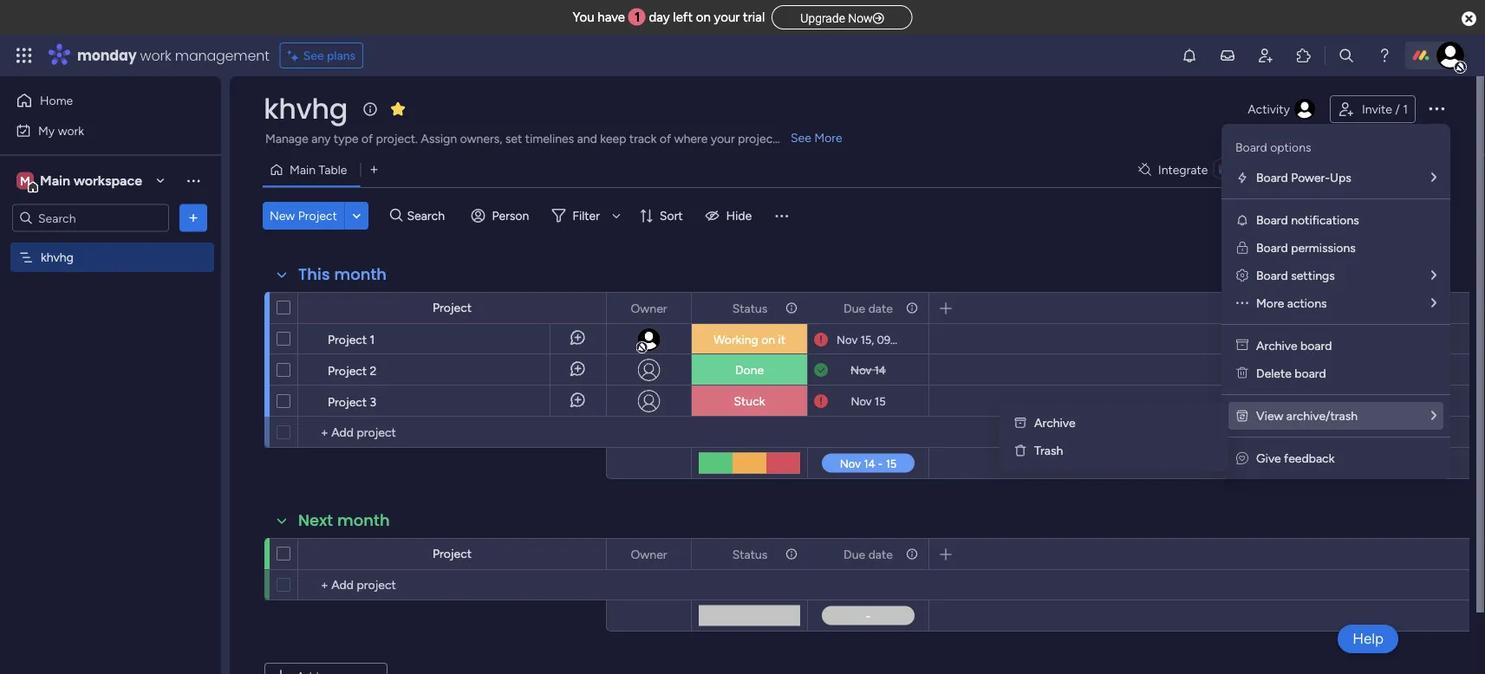 Task type: vqa. For each thing, say whether or not it's contained in the screenshot.
"Factor"
no



Task type: describe. For each thing, give the bounding box(es) containing it.
any
[[312, 131, 331, 146]]

board for board notifications
[[1256, 213, 1288, 228]]

0 vertical spatial more
[[815, 131, 843, 145]]

new project button
[[263, 202, 344, 230]]

v2 done deadline image
[[814, 362, 828, 378]]

settings
[[1291, 268, 1335, 283]]

view
[[1256, 409, 1284, 424]]

collapse board header image
[[1432, 163, 1446, 177]]

column information image for due date
[[905, 301, 919, 315]]

help image
[[1376, 47, 1393, 64]]

trial
[[743, 10, 765, 25]]

2 due date field from the top
[[839, 545, 897, 564]]

nov for 1
[[837, 333, 858, 347]]

project
[[738, 131, 777, 146]]

1 vertical spatial your
[[711, 131, 735, 146]]

work for my
[[58, 123, 84, 138]]

type
[[334, 131, 359, 146]]

v2 delete line image
[[1237, 366, 1249, 381]]

board permissions
[[1256, 241, 1356, 255]]

0 vertical spatial khvhg
[[264, 90, 348, 128]]

upgrade
[[801, 11, 845, 25]]

delete board
[[1256, 366, 1326, 381]]

board options
[[1236, 140, 1312, 155]]

autopilot image
[[1318, 158, 1332, 180]]

trash image
[[1014, 444, 1028, 458]]

workspace
[[74, 173, 142, 189]]

my work button
[[10, 117, 186, 144]]

ups
[[1330, 170, 1352, 185]]

management
[[175, 46, 269, 65]]

activity button
[[1241, 95, 1323, 123]]

board for board permissions
[[1256, 241, 1288, 255]]

month for this month
[[334, 264, 387, 286]]

invite / 1
[[1362, 102, 1408, 117]]

stuck
[[734, 394, 765, 409]]

hide button
[[699, 202, 762, 230]]

see plans
[[303, 48, 356, 63]]

3
[[370, 395, 377, 409]]

project inside new project button
[[298, 209, 337, 223]]

assign
[[421, 131, 457, 146]]

main for main table
[[290, 163, 316, 177]]

status field for next month
[[728, 545, 772, 564]]

workspace options image
[[185, 172, 202, 189]]

board for archive board
[[1301, 339, 1332, 353]]

m
[[20, 173, 30, 188]]

archive for archive board
[[1256, 339, 1298, 353]]

new
[[270, 209, 295, 223]]

15
[[875, 395, 886, 408]]

1 date from the top
[[869, 301, 893, 316]]

archive image
[[1014, 416, 1028, 430]]

see for see more
[[791, 131, 812, 145]]

month for next month
[[337, 510, 390, 532]]

main workspace
[[40, 173, 142, 189]]

0 horizontal spatial 1
[[370, 332, 375, 347]]

dapulse close image
[[1462, 10, 1477, 28]]

Search in workspace field
[[36, 208, 145, 228]]

archive for archive
[[1034, 416, 1076, 431]]

day
[[649, 10, 670, 25]]

table
[[319, 163, 347, 177]]

stands.
[[780, 131, 819, 146]]

plans
[[327, 48, 356, 63]]

2 date from the top
[[869, 547, 893, 562]]

board notifications
[[1256, 213, 1359, 228]]

next month
[[298, 510, 390, 532]]

monday
[[77, 46, 137, 65]]

home button
[[10, 87, 186, 114]]

filter button
[[545, 202, 627, 230]]

this month
[[298, 264, 387, 286]]

actions
[[1287, 296, 1327, 311]]

v2 search image
[[390, 206, 403, 226]]

status for this month
[[732, 301, 768, 316]]

more dots image
[[1237, 296, 1249, 311]]

board notifications image
[[1236, 213, 1250, 227]]

2 of from the left
[[660, 131, 671, 146]]

invite members image
[[1257, 47, 1275, 64]]

set
[[505, 131, 522, 146]]

feedback
[[1284, 451, 1335, 466]]

show board description image
[[360, 101, 381, 118]]

board for board power-ups
[[1256, 170, 1288, 185]]

1 due date field from the top
[[839, 299, 897, 318]]

give feedback
[[1256, 451, 1335, 466]]

project 2
[[328, 363, 377, 378]]

it
[[778, 333, 786, 347]]

person
[[492, 209, 529, 223]]

and
[[577, 131, 597, 146]]

give
[[1256, 451, 1281, 466]]

project 3
[[328, 395, 377, 409]]

next
[[298, 510, 333, 532]]

am
[[911, 333, 928, 347]]

1 for have
[[635, 10, 640, 25]]

trash
[[1034, 444, 1063, 458]]

main table
[[290, 163, 347, 177]]

help button
[[1338, 625, 1399, 654]]

board settings
[[1256, 268, 1335, 283]]

v2 overdue deadline image
[[814, 332, 828, 348]]

done
[[735, 363, 764, 378]]

manage any type of project. assign owners, set timelines and keep track of where your project stands.
[[265, 131, 819, 146]]

This month field
[[294, 264, 391, 286]]

permissions
[[1291, 241, 1356, 255]]

main table button
[[263, 156, 360, 184]]

sort button
[[632, 202, 693, 230]]

list arrow image for more actions
[[1432, 297, 1437, 310]]

khvhg inside list box
[[41, 250, 74, 265]]

2 owner field from the top
[[626, 545, 672, 564]]

have
[[598, 10, 625, 25]]

upgrade now
[[801, 11, 873, 25]]

board for board options
[[1236, 140, 1268, 155]]

dapulse archived image
[[1237, 339, 1249, 353]]

board for delete board
[[1295, 366, 1326, 381]]

keep
[[600, 131, 626, 146]]

see plans button
[[280, 42, 363, 69]]

nov 14
[[851, 363, 886, 377]]

status for next month
[[732, 547, 768, 562]]

new project
[[270, 209, 337, 223]]

list arrow image for board settings
[[1432, 269, 1437, 282]]

options
[[1270, 140, 1312, 155]]

nov 15
[[851, 395, 886, 408]]

work for monday
[[140, 46, 171, 65]]

activity
[[1248, 102, 1290, 117]]

menu containing board options
[[1222, 124, 1451, 480]]

board power-ups image
[[1236, 171, 1250, 185]]

2 due from the top
[[844, 547, 866, 562]]



Task type: locate. For each thing, give the bounding box(es) containing it.
1 vertical spatial due
[[844, 547, 866, 562]]

filter
[[573, 209, 600, 223]]

upgrade now link
[[772, 5, 913, 29]]

khvhg field
[[259, 90, 352, 128]]

1 vertical spatial archive
[[1034, 416, 1076, 431]]

1 horizontal spatial on
[[761, 333, 775, 347]]

1 horizontal spatial main
[[290, 163, 316, 177]]

0 vertical spatial column information image
[[785, 301, 799, 315]]

see inside button
[[303, 48, 324, 63]]

1 horizontal spatial column information image
[[905, 548, 919, 561]]

14
[[874, 363, 886, 377]]

1 vertical spatial status
[[732, 547, 768, 562]]

1 left day
[[635, 10, 640, 25]]

0 vertical spatial see
[[303, 48, 324, 63]]

board
[[1301, 339, 1332, 353], [1295, 366, 1326, 381]]

1 owner field from the top
[[626, 299, 672, 318]]

dapulse integrations image
[[1139, 163, 1151, 176]]

1 vertical spatial see
[[791, 131, 812, 145]]

work inside button
[[58, 123, 84, 138]]

0 horizontal spatial see
[[303, 48, 324, 63]]

workspace selection element
[[16, 170, 145, 193]]

nov left 14
[[851, 363, 872, 377]]

0 vertical spatial 1
[[635, 10, 640, 25]]

1 of from the left
[[362, 131, 373, 146]]

see more link
[[789, 129, 844, 147]]

invite / 1 button
[[1330, 95, 1416, 123]]

2
[[370, 363, 377, 378]]

integrate
[[1158, 163, 1208, 177]]

Search field
[[403, 204, 455, 228]]

1 vertical spatial more
[[1256, 296, 1284, 311]]

month
[[334, 264, 387, 286], [337, 510, 390, 532]]

options image
[[1426, 98, 1447, 119]]

v2 user feedback image
[[1237, 451, 1249, 466]]

board right board power-ups icon
[[1256, 170, 1288, 185]]

1 + add project text field from the top
[[307, 422, 598, 443]]

0 vertical spatial archive
[[1256, 339, 1298, 353]]

of
[[362, 131, 373, 146], [660, 131, 671, 146]]

menu image
[[773, 207, 790, 225]]

delete
[[1256, 366, 1292, 381]]

manage
[[265, 131, 309, 146]]

help
[[1353, 630, 1384, 648]]

archive
[[1256, 339, 1298, 353], [1034, 416, 1076, 431]]

main inside main table button
[[290, 163, 316, 177]]

project 1
[[328, 332, 375, 347]]

work
[[140, 46, 171, 65], [58, 123, 84, 138]]

1 vertical spatial date
[[869, 547, 893, 562]]

see
[[303, 48, 324, 63], [791, 131, 812, 145]]

now
[[848, 11, 873, 25]]

0 horizontal spatial column information image
[[785, 548, 799, 561]]

1 vertical spatial on
[[761, 333, 775, 347]]

you have 1 day left on your trial
[[573, 10, 765, 25]]

2 owner from the top
[[631, 547, 667, 562]]

person button
[[464, 202, 540, 230]]

status
[[732, 301, 768, 316], [732, 547, 768, 562]]

1 vertical spatial month
[[337, 510, 390, 532]]

0 horizontal spatial of
[[362, 131, 373, 146]]

more right more dots image
[[1256, 296, 1284, 311]]

main
[[290, 163, 316, 177], [40, 173, 70, 189]]

/
[[1395, 102, 1400, 117]]

khvhg list box
[[0, 239, 221, 506]]

due
[[844, 301, 866, 316], [844, 547, 866, 562]]

hide
[[726, 209, 752, 223]]

khvhg down search in workspace field
[[41, 250, 74, 265]]

khvhg
[[264, 90, 348, 128], [41, 250, 74, 265]]

column information image
[[785, 301, 799, 315], [905, 548, 919, 561]]

apps image
[[1295, 47, 1313, 64]]

2 status from the top
[[732, 547, 768, 562]]

archive inside menu
[[1256, 339, 1298, 353]]

2 + add project text field from the top
[[307, 575, 598, 596]]

list arrow image for board power-ups
[[1432, 171, 1437, 184]]

1 horizontal spatial more
[[1256, 296, 1284, 311]]

view archive/trash image
[[1236, 409, 1250, 423]]

nov left 15,
[[837, 333, 858, 347]]

09:00
[[877, 333, 908, 347]]

see for see plans
[[303, 48, 324, 63]]

see right the project
[[791, 131, 812, 145]]

0 vertical spatial status field
[[728, 299, 772, 318]]

left
[[673, 10, 693, 25]]

1 horizontal spatial khvhg
[[264, 90, 348, 128]]

archive/trash
[[1287, 409, 1358, 424]]

track
[[629, 131, 657, 146]]

month right this at left
[[334, 264, 387, 286]]

0 vertical spatial work
[[140, 46, 171, 65]]

work right monday
[[140, 46, 171, 65]]

due date for 1st due date field
[[844, 301, 893, 316]]

monday work management
[[77, 46, 269, 65]]

sort
[[660, 209, 683, 223]]

1 for /
[[1403, 102, 1408, 117]]

0 vertical spatial due date
[[844, 301, 893, 316]]

1 vertical spatial list arrow image
[[1432, 269, 1437, 282]]

select product image
[[16, 47, 33, 64]]

nov for 2
[[851, 363, 872, 377]]

v2 permission outline image
[[1237, 241, 1248, 255]]

dapulse rightstroke image
[[873, 12, 884, 25]]

due date
[[844, 301, 893, 316], [844, 547, 893, 562]]

menu
[[1222, 124, 1451, 480]]

3 list arrow image from the top
[[1432, 297, 1437, 310]]

archive up trash
[[1034, 416, 1076, 431]]

+ Add project text field
[[307, 422, 598, 443], [307, 575, 598, 596]]

1 status field from the top
[[728, 299, 772, 318]]

column information image for status
[[785, 548, 799, 561]]

add view image
[[371, 164, 378, 176]]

0 horizontal spatial khvhg
[[41, 250, 74, 265]]

see more
[[791, 131, 843, 145]]

0 vertical spatial date
[[869, 301, 893, 316]]

of right type
[[362, 131, 373, 146]]

board power-ups
[[1256, 170, 1352, 185]]

0 vertical spatial due date field
[[839, 299, 897, 318]]

1 vertical spatial status field
[[728, 545, 772, 564]]

Status field
[[728, 299, 772, 318], [728, 545, 772, 564]]

due date for first due date field from the bottom of the page
[[844, 547, 893, 562]]

0 horizontal spatial column information image
[[785, 301, 799, 315]]

1 vertical spatial column information image
[[785, 548, 799, 561]]

1 owner from the top
[[631, 301, 667, 316]]

0 vertical spatial board
[[1301, 339, 1332, 353]]

1 vertical spatial nov
[[851, 363, 872, 377]]

0 vertical spatial on
[[696, 10, 711, 25]]

board up "delete board"
[[1301, 339, 1332, 353]]

list arrow image
[[1432, 410, 1437, 422]]

1 horizontal spatial 1
[[635, 10, 640, 25]]

2 vertical spatial list arrow image
[[1432, 297, 1437, 310]]

2 vertical spatial 1
[[370, 332, 375, 347]]

0 horizontal spatial work
[[58, 123, 84, 138]]

board right v2 permission outline image
[[1256, 241, 1288, 255]]

0 vertical spatial column information image
[[905, 301, 919, 315]]

arrow down image
[[606, 206, 627, 226]]

main for main workspace
[[40, 173, 70, 189]]

column information image
[[905, 301, 919, 315], [785, 548, 799, 561]]

board right dapulse admin menu icon
[[1256, 268, 1288, 283]]

remove from favorites image
[[389, 100, 407, 117]]

month right next
[[337, 510, 390, 532]]

1 due from the top
[[844, 301, 866, 316]]

nov
[[837, 333, 858, 347], [851, 363, 872, 377], [851, 395, 872, 408]]

you
[[573, 10, 595, 25]]

project.
[[376, 131, 418, 146]]

owners,
[[460, 131, 502, 146]]

column information image for status
[[785, 301, 799, 315]]

0 vertical spatial list arrow image
[[1432, 171, 1437, 184]]

column information image for due date
[[905, 548, 919, 561]]

notifications image
[[1181, 47, 1198, 64]]

main right workspace icon
[[40, 173, 70, 189]]

status field for this month
[[728, 299, 772, 318]]

2 status field from the top
[[728, 545, 772, 564]]

options image
[[185, 209, 202, 227]]

1 vertical spatial owner field
[[626, 545, 672, 564]]

1 vertical spatial + add project text field
[[307, 575, 598, 596]]

inbox image
[[1219, 47, 1237, 64]]

1 list arrow image from the top
[[1432, 171, 1437, 184]]

0 horizontal spatial main
[[40, 173, 70, 189]]

2 vertical spatial nov
[[851, 395, 872, 408]]

1 due date from the top
[[844, 301, 893, 316]]

nov 15, 09:00 am
[[837, 333, 928, 347]]

0 vertical spatial due
[[844, 301, 866, 316]]

your left trial
[[714, 10, 740, 25]]

on left it
[[761, 333, 775, 347]]

0 vertical spatial owner
[[631, 301, 667, 316]]

my work
[[38, 123, 84, 138]]

see left plans
[[303, 48, 324, 63]]

board
[[1236, 140, 1268, 155], [1256, 170, 1288, 185], [1256, 213, 1288, 228], [1256, 241, 1288, 255], [1256, 268, 1288, 283]]

1 horizontal spatial column information image
[[905, 301, 919, 315]]

angle down image
[[353, 209, 361, 222]]

board right the board notifications image
[[1256, 213, 1288, 228]]

Due date field
[[839, 299, 897, 318], [839, 545, 897, 564]]

1 horizontal spatial see
[[791, 131, 812, 145]]

home
[[40, 93, 73, 108]]

1 horizontal spatial of
[[660, 131, 671, 146]]

power-
[[1291, 170, 1330, 185]]

0 vertical spatial + add project text field
[[307, 422, 598, 443]]

on right left
[[696, 10, 711, 25]]

1 vertical spatial board
[[1295, 366, 1326, 381]]

1 inside button
[[1403, 102, 1408, 117]]

list arrow image
[[1432, 171, 1437, 184], [1432, 269, 1437, 282], [1432, 297, 1437, 310]]

working on it
[[714, 333, 786, 347]]

dapulse admin menu image
[[1237, 268, 1249, 283]]

board up board power-ups icon
[[1236, 140, 1268, 155]]

0 horizontal spatial more
[[815, 131, 843, 145]]

1 horizontal spatial work
[[140, 46, 171, 65]]

0 vertical spatial nov
[[837, 333, 858, 347]]

gary orlando image
[[1437, 42, 1465, 69]]

automate
[[1339, 163, 1393, 177]]

2 horizontal spatial 1
[[1403, 102, 1408, 117]]

invite
[[1362, 102, 1392, 117]]

1 vertical spatial due date
[[844, 547, 893, 562]]

work right my
[[58, 123, 84, 138]]

2 list arrow image from the top
[[1432, 269, 1437, 282]]

1 vertical spatial 1
[[1403, 102, 1408, 117]]

option
[[0, 242, 221, 245]]

more
[[815, 131, 843, 145], [1256, 296, 1284, 311]]

0 horizontal spatial archive
[[1034, 416, 1076, 431]]

on
[[696, 10, 711, 25], [761, 333, 775, 347]]

1 horizontal spatial archive
[[1256, 339, 1298, 353]]

timelines
[[525, 131, 574, 146]]

search everything image
[[1338, 47, 1355, 64]]

1 vertical spatial work
[[58, 123, 84, 138]]

Owner field
[[626, 299, 672, 318], [626, 545, 672, 564]]

your right where
[[711, 131, 735, 146]]

working
[[714, 333, 758, 347]]

v2 overdue deadline image
[[814, 393, 828, 410]]

1 vertical spatial owner
[[631, 547, 667, 562]]

1
[[635, 10, 640, 25], [1403, 102, 1408, 117], [370, 332, 375, 347]]

1 vertical spatial khvhg
[[41, 250, 74, 265]]

nov left the 15
[[851, 395, 872, 408]]

more actions
[[1256, 296, 1327, 311]]

2 due date from the top
[[844, 547, 893, 562]]

Next month field
[[294, 510, 394, 532]]

this
[[298, 264, 330, 286]]

1 up 2
[[370, 332, 375, 347]]

main left table
[[290, 163, 316, 177]]

workspace image
[[16, 171, 34, 190]]

1 vertical spatial column information image
[[905, 548, 919, 561]]

archive up delete
[[1256, 339, 1298, 353]]

notifications
[[1291, 213, 1359, 228]]

0 vertical spatial month
[[334, 264, 387, 286]]

of right track
[[660, 131, 671, 146]]

board down archive board
[[1295, 366, 1326, 381]]

0 vertical spatial owner field
[[626, 299, 672, 318]]

owner
[[631, 301, 667, 316], [631, 547, 667, 562]]

0 horizontal spatial on
[[696, 10, 711, 25]]

my
[[38, 123, 55, 138]]

1 vertical spatial due date field
[[839, 545, 897, 564]]

1 right /
[[1403, 102, 1408, 117]]

15,
[[861, 333, 874, 347]]

khvhg up any
[[264, 90, 348, 128]]

more right the project
[[815, 131, 843, 145]]

0 vertical spatial status
[[732, 301, 768, 316]]

board for board settings
[[1256, 268, 1288, 283]]

archive board
[[1256, 339, 1332, 353]]

view archive/trash
[[1256, 409, 1358, 424]]

0 vertical spatial your
[[714, 10, 740, 25]]

main inside workspace selection element
[[40, 173, 70, 189]]

1 status from the top
[[732, 301, 768, 316]]

where
[[674, 131, 708, 146]]



